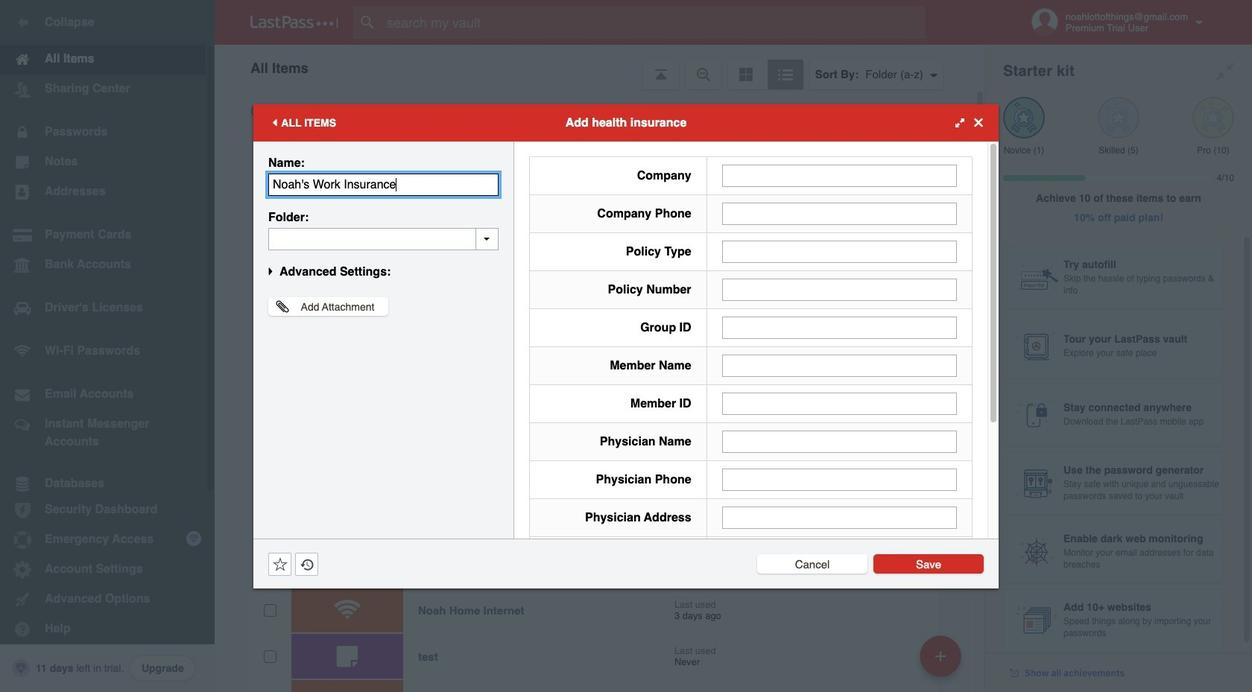 Task type: describe. For each thing, give the bounding box(es) containing it.
search my vault text field
[[353, 6, 949, 39]]

main navigation navigation
[[0, 0, 215, 693]]

new item navigation
[[915, 632, 971, 693]]



Task type: locate. For each thing, give the bounding box(es) containing it.
Search search field
[[353, 6, 949, 39]]

lastpass image
[[251, 16, 338, 29]]

new item image
[[936, 651, 946, 662]]

None text field
[[722, 202, 957, 225], [268, 228, 499, 250], [722, 355, 957, 377], [722, 393, 957, 415], [722, 431, 957, 453], [722, 469, 957, 491], [722, 202, 957, 225], [268, 228, 499, 250], [722, 355, 957, 377], [722, 393, 957, 415], [722, 431, 957, 453], [722, 469, 957, 491]]

vault options navigation
[[215, 45, 986, 89]]

dialog
[[253, 104, 999, 683]]

None text field
[[722, 164, 957, 187], [268, 173, 499, 196], [722, 240, 957, 263], [722, 278, 957, 301], [722, 316, 957, 339], [722, 507, 957, 529], [722, 164, 957, 187], [268, 173, 499, 196], [722, 240, 957, 263], [722, 278, 957, 301], [722, 316, 957, 339], [722, 507, 957, 529]]



Task type: vqa. For each thing, say whether or not it's contained in the screenshot.
Vault Options navigation
yes



